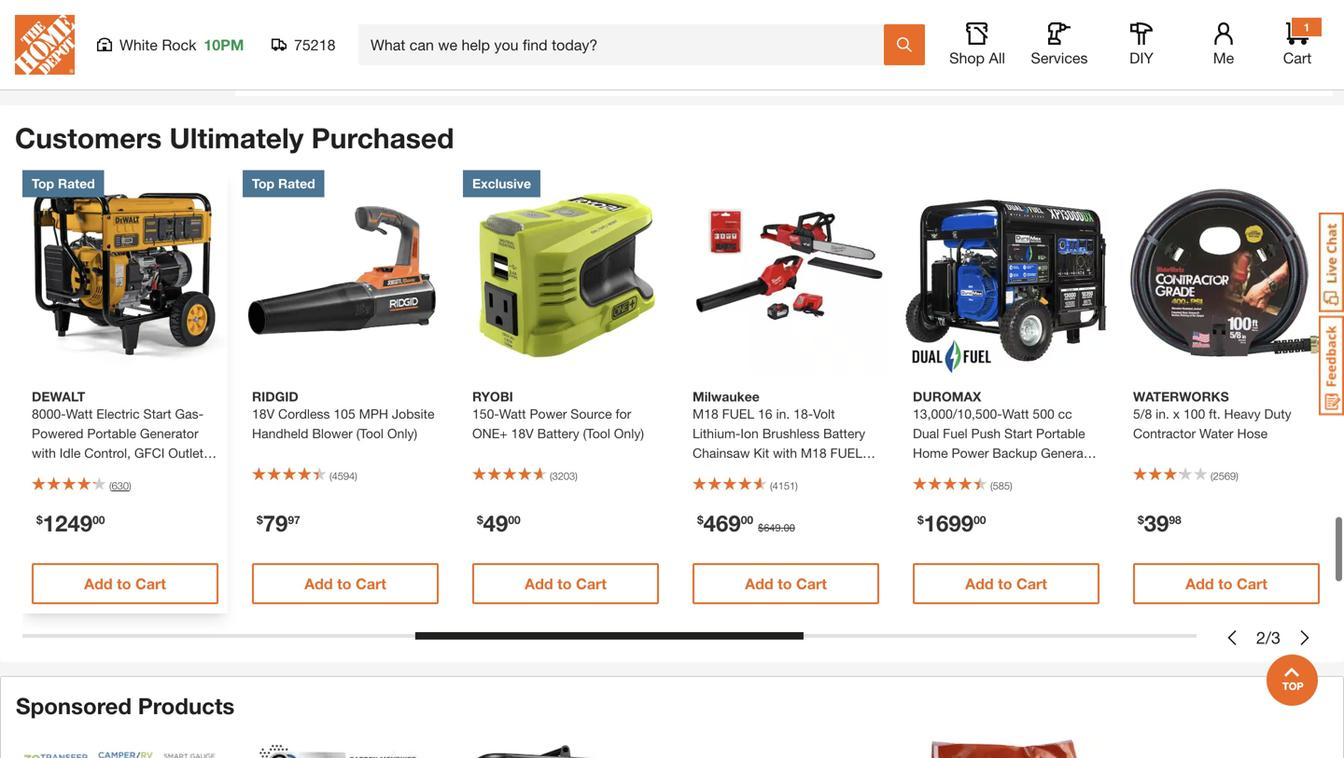 Task type: describe. For each thing, give the bounding box(es) containing it.
( 630 )
[[109, 480, 131, 492]]

6 add to cart from the left
[[1185, 575, 1267, 593]]

start inside duromax 13,000/10,500-watt 500 cc dual fuel push start portable home power backup generator transfer switch ready w/ co alert
[[1004, 426, 1032, 441]]

volt
[[813, 406, 835, 422]]

( for 1699
[[990, 480, 993, 492]]

m18 fuel 16 in. 18-volt lithium-ion brushless battery chainsaw kit with m18 fuel blower, extra chainsaw chain image
[[683, 170, 889, 376]]

gfci
[[134, 446, 165, 461]]

18v inside 'ridgid 18v cordless 105 mph jobsite handheld blower (tool only)'
[[252, 406, 275, 422]]

00 for 1249
[[92, 514, 105, 527]]

0 vertical spatial fuel
[[722, 406, 754, 422]]

rock
[[162, 36, 196, 54]]

ultimately
[[169, 121, 304, 154]]

ryobi
[[472, 389, 513, 405]]

for
[[616, 406, 631, 422]]

500
[[1033, 406, 1054, 422]]

$ 1249 00
[[36, 510, 105, 537]]

milwaukee m18 fuel 16 in. 18-volt lithium-ion brushless battery chainsaw kit with m18 fuel blower, extra chainsaw chain
[[693, 389, 868, 481]]

hose
[[1237, 426, 1268, 441]]

6,600-watt recoil start gas powered portable generator with rv ready outlet and co alert sensor image
[[16, 739, 222, 759]]

5 add to cart button from the left
[[913, 564, 1099, 605]]

3
[[1271, 628, 1281, 648]]

5/8 in. x 100 ft. heavy duty contractor water hose image
[[1124, 170, 1329, 376]]

cart 1
[[1283, 21, 1312, 67]]

3 add to cart from the left
[[525, 575, 607, 593]]

dual
[[913, 426, 939, 441]]

1 horizontal spatial chainsaw
[[773, 465, 830, 481]]

previous slide image
[[1225, 631, 1239, 646]]

18-
[[793, 406, 813, 422]]

98
[[1169, 514, 1181, 527]]

customers ultimately purchased
[[15, 121, 454, 154]]

blower,
[[693, 465, 736, 481]]

2569
[[1213, 470, 1236, 483]]

milwaukee
[[693, 389, 760, 405]]

mph
[[359, 406, 388, 422]]

diy button
[[1112, 22, 1171, 67]]

battery inside milwaukee m18 fuel 16 in. 18-volt lithium-ion brushless battery chainsaw kit with m18 fuel blower, extra chainsaw chain
[[823, 426, 865, 441]]

6 to from the left
[[1218, 575, 1232, 593]]

watt for 1699
[[1002, 406, 1029, 422]]

alert
[[913, 485, 940, 500]]

49
[[483, 510, 508, 537]]

purchased
[[311, 121, 454, 154]]

2 add to cart from the left
[[304, 575, 386, 593]]

39
[[1144, 510, 1169, 537]]

generator inside duromax 13,000/10,500-watt 500 cc dual fuel push start portable home power backup generator transfer switch ready w/ co alert
[[1041, 446, 1099, 461]]

$ for 49
[[477, 514, 483, 527]]

powered
[[32, 426, 84, 441]]

sponsored
[[16, 693, 132, 720]]

add for 6th add to cart button from the right
[[84, 575, 113, 593]]

100
[[1183, 406, 1205, 422]]

with inside milwaukee m18 fuel 16 in. 18-volt lithium-ion brushless battery chainsaw kit with m18 fuel blower, extra chainsaw chain
[[773, 446, 797, 461]]

with inside dewalt 8000-watt electric start gas- powered portable generator with idle control, gfci outlets and co protect
[[32, 446, 56, 461]]

.
[[781, 522, 784, 534]]

5/8
[[1133, 406, 1152, 422]]

105
[[334, 406, 355, 422]]

) for 1699
[[1010, 480, 1012, 492]]

16
[[758, 406, 772, 422]]

chain
[[834, 465, 868, 481]]

0 vertical spatial chainsaw
[[693, 446, 750, 461]]

me
[[1213, 49, 1234, 67]]

dewalt
[[32, 389, 85, 405]]

switch
[[963, 465, 1003, 481]]

top for 1249
[[32, 176, 54, 191]]

2 to from the left
[[337, 575, 351, 593]]

jobsite
[[392, 406, 435, 422]]

) for 79
[[355, 470, 357, 483]]

5 to from the left
[[998, 575, 1012, 593]]

(tool inside 'ryobi 150-watt power source for one+ 18v battery (tool only)'
[[583, 426, 610, 441]]

top rated for 1249
[[32, 176, 95, 191]]

1249
[[43, 510, 92, 537]]

18v inside 'ryobi 150-watt power source for one+ 18v battery (tool only)'
[[511, 426, 534, 441]]

sponsored products
[[16, 693, 235, 720]]

in. inside milwaukee m18 fuel 16 in. 18-volt lithium-ion brushless battery chainsaw kit with m18 fuel blower, extra chainsaw chain
[[776, 406, 790, 422]]

cart for second add to cart button from the right
[[1016, 575, 1047, 593]]

transfer
[[913, 465, 960, 481]]

$ left the .
[[758, 522, 764, 534]]

watt for 49
[[499, 406, 526, 422]]

me button
[[1194, 22, 1253, 67]]

10pm
[[204, 36, 244, 54]]

75218 button
[[272, 35, 336, 54]]

add for 3rd add to cart button
[[525, 575, 553, 593]]

watt for 1249
[[66, 406, 93, 422]]

add for 2nd add to cart button from the left
[[304, 575, 333, 593]]

gas-
[[175, 406, 204, 422]]

battery inside 'ryobi 150-watt power source for one+ 18v battery (tool only)'
[[537, 426, 579, 441]]

control,
[[84, 446, 131, 461]]

ridgid
[[252, 389, 298, 405]]

only) inside 'ryobi 150-watt power source for one+ 18v battery (tool only)'
[[614, 426, 644, 441]]

15,000-watt dual fuel portable generator with remote start and transfer switch outlet for home backup image
[[458, 739, 665, 759]]

source
[[571, 406, 612, 422]]

and
[[32, 465, 54, 481]]

649
[[764, 522, 781, 534]]

blower
[[312, 426, 353, 441]]

$ 39 98
[[1138, 510, 1181, 537]]

2 / 3
[[1256, 628, 1281, 648]]

4151
[[772, 480, 795, 492]]

co inside dewalt 8000-watt electric start gas- powered portable generator with idle control, gfci outlets and co protect
[[57, 465, 77, 481]]

all
[[989, 49, 1005, 67]]

( for 49
[[550, 470, 552, 483]]

exclusive
[[472, 176, 531, 191]]

( for 39
[[1211, 470, 1213, 483]]

water
[[1199, 426, 1233, 441]]

1 vertical spatial m18
[[801, 446, 827, 461]]

duromax
[[913, 389, 981, 405]]

one+
[[472, 426, 507, 441]]

( for 79
[[329, 470, 332, 483]]

only) inside 'ridgid 18v cordless 105 mph jobsite handheld blower (tool only)'
[[387, 426, 417, 441]]

cart for 2nd add to cart button from the left
[[356, 575, 386, 593]]

outlets
[[168, 446, 210, 461]]

rated for 1249
[[58, 176, 95, 191]]

cordless
[[278, 406, 330, 422]]

1
[[1304, 21, 1310, 34]]

) for $
[[795, 480, 798, 492]]

rated for 79
[[278, 176, 315, 191]]

) for 1249
[[129, 480, 131, 492]]

$ for 1249
[[36, 514, 43, 527]]

( for $
[[770, 480, 772, 492]]

( for 1249
[[109, 480, 112, 492]]

6 add to cart button from the left
[[1133, 564, 1320, 605]]

shop
[[949, 49, 985, 67]]

kit
[[754, 446, 769, 461]]

cc
[[1058, 406, 1072, 422]]

duromax 13,000/10,500-watt 500 cc dual fuel push start portable home power backup generator transfer switch ready w/ co alert
[[913, 389, 1099, 500]]

00 for 1699
[[974, 514, 986, 527]]

13,000/10,500-watt 500 cc dual fuel push start portable home power backup generator transfer switch ready w/ co alert image
[[903, 170, 1109, 376]]



Task type: vqa. For each thing, say whether or not it's contained in the screenshot.


Task type: locate. For each thing, give the bounding box(es) containing it.
1699
[[924, 510, 974, 537]]

push
[[971, 426, 1001, 441]]

$ 49 00
[[477, 510, 521, 537]]

duty
[[1264, 406, 1291, 422]]

battery down volt
[[823, 426, 865, 441]]

only) down jobsite at the left
[[387, 426, 417, 441]]

0 vertical spatial generator
[[140, 426, 198, 441]]

cart for 6th add to cart button from the left
[[1237, 575, 1267, 593]]

$ down "alert"
[[917, 514, 924, 527]]

rated down customers
[[58, 176, 95, 191]]

18v down ridgid
[[252, 406, 275, 422]]

top rated
[[32, 176, 95, 191], [252, 176, 315, 191]]

1 horizontal spatial power
[[952, 446, 989, 461]]

2 only) from the left
[[614, 426, 644, 441]]

feedback link image
[[1319, 315, 1344, 416]]

) down 'ryobi 150-watt power source for one+ 18v battery (tool only)'
[[575, 470, 578, 483]]

4 add to cart from the left
[[745, 575, 827, 593]]

m18
[[693, 406, 718, 422], [801, 446, 827, 461]]

1 battery from the left
[[537, 426, 579, 441]]

add to cart button down the .
[[693, 564, 879, 605]]

add to cart button up previous slide icon
[[1133, 564, 1320, 605]]

add to cart
[[84, 575, 166, 593], [304, 575, 386, 593], [525, 575, 607, 593], [745, 575, 827, 593], [965, 575, 1047, 593], [1185, 575, 1267, 593]]

0 horizontal spatial fuel
[[722, 406, 754, 422]]

3 to from the left
[[557, 575, 572, 593]]

1 watt from the left
[[66, 406, 93, 422]]

diy
[[1129, 49, 1154, 67]]

contractor
[[1133, 426, 1196, 441]]

(tool down the source
[[583, 426, 610, 441]]

idle
[[60, 446, 81, 461]]

( down blower
[[329, 470, 332, 483]]

) right switch
[[1010, 480, 1012, 492]]

1 add to cart from the left
[[84, 575, 166, 593]]

20 lb. bag signature blend all-natural wood grilling pellets image
[[901, 739, 1107, 759]]

$
[[36, 514, 43, 527], [257, 514, 263, 527], [477, 514, 483, 527], [697, 514, 703, 527], [917, 514, 924, 527], [1138, 514, 1144, 527], [758, 522, 764, 534]]

1 portable from the left
[[87, 426, 136, 441]]

extra
[[739, 465, 769, 481]]

top rated down ultimately
[[252, 176, 315, 191]]

( 3203 )
[[550, 470, 578, 483]]

585
[[993, 480, 1010, 492]]

in.
[[776, 406, 790, 422], [1156, 406, 1169, 422]]

co
[[57, 465, 77, 481], [1065, 465, 1085, 481]]

handheld
[[252, 426, 308, 441]]

0 horizontal spatial top rated
[[32, 176, 95, 191]]

1 horizontal spatial start
[[1004, 426, 1032, 441]]

0 horizontal spatial (tool
[[356, 426, 384, 441]]

protect
[[80, 465, 123, 481]]

( down control,
[[109, 480, 112, 492]]

in. right 16
[[776, 406, 790, 422]]

watt inside duromax 13,000/10,500-watt 500 cc dual fuel push start portable home power backup generator transfer switch ready w/ co alert
[[1002, 406, 1029, 422]]

) right protect
[[129, 480, 131, 492]]

12,000/9,500-watt wireless remote start gasoline powered portable generator with co shield image
[[237, 739, 443, 759]]

( left ready
[[990, 480, 993, 492]]

(tool inside 'ridgid 18v cordless 105 mph jobsite handheld blower (tool only)'
[[356, 426, 384, 441]]

power left the source
[[530, 406, 567, 422]]

top down ultimately
[[252, 176, 275, 191]]

( down water
[[1211, 470, 1213, 483]]

watt inside 'ryobi 150-watt power source for one+ 18v battery (tool only)'
[[499, 406, 526, 422]]

150-
[[472, 406, 499, 422]]

battery down the source
[[537, 426, 579, 441]]

with up and
[[32, 446, 56, 461]]

469
[[703, 510, 741, 537]]

add for second add to cart button from the right
[[965, 575, 994, 593]]

3203
[[552, 470, 575, 483]]

( down 'ryobi 150-watt power source for one+ 18v battery (tool only)'
[[550, 470, 552, 483]]

add to cart button down the 97
[[252, 564, 439, 605]]

1 horizontal spatial m18
[[801, 446, 827, 461]]

fuel up chain
[[830, 446, 862, 461]]

) right extra
[[795, 480, 798, 492]]

watt down ryobi
[[499, 406, 526, 422]]

1 (tool from the left
[[356, 426, 384, 441]]

0 horizontal spatial portable
[[87, 426, 136, 441]]

top for 79
[[252, 176, 275, 191]]

$ for 79
[[257, 514, 263, 527]]

2 battery from the left
[[823, 426, 865, 441]]

rated down ultimately
[[278, 176, 315, 191]]

)
[[355, 470, 357, 483], [575, 470, 578, 483], [1236, 470, 1238, 483], [129, 480, 131, 492], [795, 480, 798, 492], [1010, 480, 1012, 492]]

8000-watt electric start gas-powered portable generator with idle control, gfci outlets and co protect image
[[22, 170, 228, 376]]

dewalt 8000-watt electric start gas- powered portable generator with idle control, gfci outlets and co protect
[[32, 389, 210, 481]]

1 horizontal spatial (tool
[[583, 426, 610, 441]]

1 add from the left
[[84, 575, 113, 593]]

1 vertical spatial start
[[1004, 426, 1032, 441]]

0 horizontal spatial co
[[57, 465, 77, 481]]

lithium-
[[693, 426, 740, 441]]

0 horizontal spatial rated
[[58, 176, 95, 191]]

13,000/10,500-
[[913, 406, 1002, 422]]

portable up control,
[[87, 426, 136, 441]]

1 horizontal spatial co
[[1065, 465, 1085, 481]]

1 co from the left
[[57, 465, 77, 481]]

0 vertical spatial power
[[530, 406, 567, 422]]

1 horizontal spatial with
[[773, 446, 797, 461]]

0 horizontal spatial 18v
[[252, 406, 275, 422]]

2 portable from the left
[[1036, 426, 1085, 441]]

1 with from the left
[[32, 446, 56, 461]]

cart
[[1283, 49, 1312, 67], [135, 575, 166, 593], [356, 575, 386, 593], [576, 575, 607, 593], [796, 575, 827, 593], [1016, 575, 1047, 593], [1237, 575, 1267, 593]]

$ 79 97
[[257, 510, 300, 537]]

heavy
[[1224, 406, 1261, 422]]

chainsaw down lithium-
[[693, 446, 750, 461]]

1 add to cart button from the left
[[32, 564, 218, 605]]

630
[[112, 480, 129, 492]]

2 co from the left
[[1065, 465, 1085, 481]]

00 inside $ 1699 00
[[974, 514, 986, 527]]

chainsaw down brushless
[[773, 465, 830, 481]]

co inside duromax 13,000/10,500-watt 500 cc dual fuel push start portable home power backup generator transfer switch ready w/ co alert
[[1065, 465, 1085, 481]]

watt inside dewalt 8000-watt electric start gas- powered portable generator with idle control, gfci outlets and co protect
[[66, 406, 93, 422]]

2 top from the left
[[252, 176, 275, 191]]

(tool down mph
[[356, 426, 384, 441]]

add to cart button
[[32, 564, 218, 605], [252, 564, 439, 605], [472, 564, 659, 605], [693, 564, 879, 605], [913, 564, 1099, 605], [1133, 564, 1320, 605]]

m18 up lithium-
[[693, 406, 718, 422]]

waterworks
[[1133, 389, 1229, 405]]

$ 469 00 $ 649 . 00
[[697, 510, 795, 537]]

$ down blower,
[[697, 514, 703, 527]]

97
[[288, 514, 300, 527]]

0 horizontal spatial in.
[[776, 406, 790, 422]]

2 add from the left
[[304, 575, 333, 593]]

white rock 10pm
[[119, 36, 244, 54]]

portable inside duromax 13,000/10,500-watt 500 cc dual fuel push start portable home power backup generator transfer switch ready w/ co alert
[[1036, 426, 1085, 441]]

portable inside dewalt 8000-watt electric start gas- powered portable generator with idle control, gfci outlets and co protect
[[87, 426, 136, 441]]

0 vertical spatial 18v
[[252, 406, 275, 422]]

$ inside $ 1249 00
[[36, 514, 43, 527]]

) down 'ridgid 18v cordless 105 mph jobsite handheld blower (tool only)'
[[355, 470, 357, 483]]

1 horizontal spatial generator
[[1041, 446, 1099, 461]]

2 horizontal spatial watt
[[1002, 406, 1029, 422]]

00 for 469
[[741, 514, 753, 527]]

top rated for 79
[[252, 176, 315, 191]]

0 horizontal spatial with
[[32, 446, 56, 461]]

only)
[[387, 426, 417, 441], [614, 426, 644, 441]]

in. inside waterworks 5/8 in. x 100 ft. heavy duty contractor water hose
[[1156, 406, 1169, 422]]

the home depot logo image
[[15, 15, 75, 75]]

0 vertical spatial m18
[[693, 406, 718, 422]]

( 4594 )
[[329, 470, 357, 483]]

00 for 49
[[508, 514, 521, 527]]

m18 down brushless
[[801, 446, 827, 461]]

power inside duromax 13,000/10,500-watt 500 cc dual fuel push start portable home power backup generator transfer switch ready w/ co alert
[[952, 446, 989, 461]]

add to cart button down '$ 49 00'
[[472, 564, 659, 605]]

power up switch
[[952, 446, 989, 461]]

ready
[[1006, 465, 1044, 481]]

cart for 4th add to cart button
[[796, 575, 827, 593]]

next slide image
[[1297, 631, 1312, 646]]

8000-
[[32, 406, 66, 422]]

only) down for
[[614, 426, 644, 441]]

1 horizontal spatial in.
[[1156, 406, 1169, 422]]

top rated down customers
[[32, 176, 95, 191]]

$ down one+
[[477, 514, 483, 527]]

1 horizontal spatial top
[[252, 176, 275, 191]]

products
[[138, 693, 235, 720]]

( right extra
[[770, 480, 772, 492]]

portable
[[87, 426, 136, 441], [1036, 426, 1085, 441]]

2 rated from the left
[[278, 176, 315, 191]]

white
[[119, 36, 158, 54]]

4 add from the left
[[745, 575, 773, 593]]

$ inside $ 1699 00
[[917, 514, 924, 527]]

3 add from the left
[[525, 575, 553, 593]]

5 add from the left
[[965, 575, 994, 593]]

ion
[[740, 426, 759, 441]]

0 horizontal spatial chainsaw
[[693, 446, 750, 461]]

( 2569 )
[[1211, 470, 1238, 483]]

$ inside '$ 79 97'
[[257, 514, 263, 527]]

$ for 1699
[[917, 514, 924, 527]]

2 with from the left
[[773, 446, 797, 461]]

add for 6th add to cart button from the left
[[1185, 575, 1214, 593]]

add
[[84, 575, 113, 593], [304, 575, 333, 593], [525, 575, 553, 593], [745, 575, 773, 593], [965, 575, 994, 593], [1185, 575, 1214, 593]]

6 add from the left
[[1185, 575, 1214, 593]]

1 to from the left
[[117, 575, 131, 593]]

) for 39
[[1236, 470, 1238, 483]]

1 top rated from the left
[[32, 176, 95, 191]]

1 horizontal spatial rated
[[278, 176, 315, 191]]

1 horizontal spatial fuel
[[830, 446, 862, 461]]

1 vertical spatial power
[[952, 446, 989, 461]]

services button
[[1029, 22, 1089, 67]]

1 top from the left
[[32, 176, 54, 191]]

2 watt from the left
[[499, 406, 526, 422]]

2 top rated from the left
[[252, 176, 315, 191]]

0 horizontal spatial m18
[[693, 406, 718, 422]]

1 vertical spatial chainsaw
[[773, 465, 830, 481]]

co down idle
[[57, 465, 77, 481]]

) down hose
[[1236, 470, 1238, 483]]

cart for 6th add to cart button from the right
[[135, 575, 166, 593]]

$ for 39
[[1138, 514, 1144, 527]]

1 rated from the left
[[58, 176, 95, 191]]

$ inside '$ 49 00'
[[477, 514, 483, 527]]

generator up w/
[[1041, 446, 1099, 461]]

1 horizontal spatial portable
[[1036, 426, 1085, 441]]

chainsaw
[[693, 446, 750, 461], [773, 465, 830, 481]]

cart for 3rd add to cart button
[[576, 575, 607, 593]]

2 (tool from the left
[[583, 426, 610, 441]]

watt left 500
[[1002, 406, 1029, 422]]

generator inside dewalt 8000-watt electric start gas- powered portable generator with idle control, gfci outlets and co protect
[[140, 426, 198, 441]]

in. left x
[[1156, 406, 1169, 422]]

live chat image
[[1319, 213, 1344, 313]]

$ left the 97
[[257, 514, 263, 527]]

00
[[92, 514, 105, 527], [508, 514, 521, 527], [741, 514, 753, 527], [974, 514, 986, 527], [784, 522, 795, 534]]

portable down the cc
[[1036, 426, 1085, 441]]

1 vertical spatial fuel
[[830, 446, 862, 461]]

x
[[1173, 406, 1180, 422]]

1 vertical spatial 18v
[[511, 426, 534, 441]]

0 vertical spatial start
[[143, 406, 171, 422]]

1 horizontal spatial 18v
[[511, 426, 534, 441]]

backup
[[992, 446, 1037, 461]]

add to cart button down $ 1249 00 on the bottom of the page
[[32, 564, 218, 605]]

co right w/
[[1065, 465, 1085, 481]]

1 vertical spatial generator
[[1041, 446, 1099, 461]]

1 horizontal spatial watt
[[499, 406, 526, 422]]

ft.
[[1209, 406, 1220, 422]]

18v right one+
[[511, 426, 534, 441]]

top
[[32, 176, 54, 191], [252, 176, 275, 191]]

fuel down milwaukee
[[722, 406, 754, 422]]

1 in. from the left
[[776, 406, 790, 422]]

start left gas-
[[143, 406, 171, 422]]

ryobi 150-watt power source for one+ 18v battery (tool only)
[[472, 389, 644, 441]]

4 add to cart button from the left
[[693, 564, 879, 605]]

services
[[1031, 49, 1088, 67]]

18v cordless 105 mph jobsite handheld blower (tool only) image
[[243, 170, 448, 376]]

0 horizontal spatial only)
[[387, 426, 417, 441]]

$ for 469
[[697, 514, 703, 527]]

watt
[[66, 406, 93, 422], [499, 406, 526, 422], [1002, 406, 1029, 422]]

power inside 'ryobi 150-watt power source for one+ 18v battery (tool only)'
[[530, 406, 567, 422]]

start inside dewalt 8000-watt electric start gas- powered portable generator with idle control, gfci outlets and co protect
[[143, 406, 171, 422]]

shop all button
[[947, 22, 1007, 67]]

00 inside '$ 49 00'
[[508, 514, 521, 527]]

( 585 )
[[990, 480, 1012, 492]]

3 add to cart button from the left
[[472, 564, 659, 605]]

0 horizontal spatial top
[[32, 176, 54, 191]]

What can we help you find today? search field
[[371, 25, 883, 64]]

ridgid 18v cordless 105 mph jobsite handheld blower (tool only)
[[252, 389, 435, 441]]

79
[[263, 510, 288, 537]]

add to cart button down $ 1699 00
[[913, 564, 1099, 605]]

fuel
[[943, 426, 968, 441]]

5 add to cart from the left
[[965, 575, 1047, 593]]

0 horizontal spatial start
[[143, 406, 171, 422]]

with down brushless
[[773, 446, 797, 461]]

75218
[[294, 36, 336, 54]]

watt down dewalt
[[66, 406, 93, 422]]

0 horizontal spatial power
[[530, 406, 567, 422]]

1 only) from the left
[[387, 426, 417, 441]]

1 horizontal spatial top rated
[[252, 176, 315, 191]]

start up backup
[[1004, 426, 1032, 441]]

2 add to cart button from the left
[[252, 564, 439, 605]]

customers
[[15, 121, 162, 154]]

fuel
[[722, 406, 754, 422], [830, 446, 862, 461]]

2 in. from the left
[[1156, 406, 1169, 422]]

$ 1699 00
[[917, 510, 986, 537]]

3 watt from the left
[[1002, 406, 1029, 422]]

generator up "gfci"
[[140, 426, 198, 441]]

4 to from the left
[[778, 575, 792, 593]]

brushless
[[762, 426, 820, 441]]

0 horizontal spatial watt
[[66, 406, 93, 422]]

1 horizontal spatial battery
[[823, 426, 865, 441]]

add for 4th add to cart button
[[745, 575, 773, 593]]

/
[[1266, 628, 1271, 648]]

00 inside $ 1249 00
[[92, 514, 105, 527]]

$ inside $ 39 98
[[1138, 514, 1144, 527]]

w/
[[1047, 465, 1062, 481]]

power
[[530, 406, 567, 422], [952, 446, 989, 461]]

waterworks 5/8 in. x 100 ft. heavy duty contractor water hose
[[1133, 389, 1291, 441]]

150-watt power source for one+ 18v battery (tool only) image
[[463, 170, 668, 376]]

18v
[[252, 406, 275, 422], [511, 426, 534, 441]]

$ down and
[[36, 514, 43, 527]]

top down customers
[[32, 176, 54, 191]]

$ left '98'
[[1138, 514, 1144, 527]]

) for 49
[[575, 470, 578, 483]]

1 horizontal spatial only)
[[614, 426, 644, 441]]

battery
[[537, 426, 579, 441], [823, 426, 865, 441]]

0 horizontal spatial battery
[[537, 426, 579, 441]]

0 horizontal spatial generator
[[140, 426, 198, 441]]

to
[[117, 575, 131, 593], [337, 575, 351, 593], [557, 575, 572, 593], [778, 575, 792, 593], [998, 575, 1012, 593], [1218, 575, 1232, 593]]



